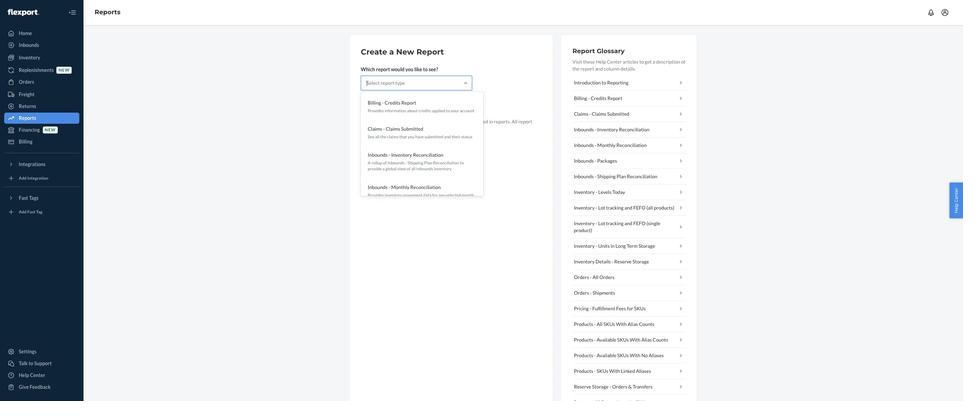 Task type: describe. For each thing, give the bounding box(es) containing it.
and down inventory - levels today button
[[625, 205, 633, 211]]

inventory details - reserve storage
[[574, 259, 650, 265]]

inventory for inventory - lot tracking and fefo (single product)
[[574, 221, 595, 227]]

linked
[[621, 369, 636, 375]]

packages
[[598, 158, 618, 164]]

report for select report type
[[381, 80, 395, 86]]

skus up reserve storage - orders & transfers at the bottom of page
[[597, 369, 609, 375]]

fefo for (all
[[634, 205, 646, 211]]

- for claims - claims submitted see all the claims that you have submitted and their status
[[383, 126, 385, 132]]

(single
[[647, 221, 661, 227]]

products for products - all skus with alias counts
[[574, 322, 594, 328]]

are
[[384, 126, 391, 132]]

- for products - available skus with no aliases
[[595, 353, 596, 359]]

it may take up to 2 hours for new information to be reflected in reports. all report time fields are in universal time (utc).
[[361, 119, 533, 132]]

products - skus with linked aliases button
[[573, 364, 686, 380]]

available for products - available skus with alias counts
[[597, 337, 617, 343]]

lot for inventory - lot tracking and fefo (all products)
[[599, 205, 606, 211]]

fast tags button
[[4, 193, 79, 204]]

replenishments
[[19, 67, 54, 73]]

details
[[596, 259, 611, 265]]

alias for products - all skus with alias counts
[[628, 322, 639, 328]]

0 vertical spatial reserve
[[615, 259, 632, 265]]

help center button
[[950, 183, 964, 219]]

1 vertical spatial reports
[[19, 115, 36, 121]]

inventory - units in long term storage
[[574, 243, 656, 249]]

selected
[[446, 193, 461, 198]]

claims - claims submitted see all the claims that you have submitted and their status
[[368, 126, 473, 140]]

inventory - lot tracking and fefo (single product)
[[574, 221, 661, 234]]

1 horizontal spatial of
[[407, 167, 411, 172]]

0 horizontal spatial reserve
[[574, 384, 592, 390]]

settings link
[[4, 347, 79, 358]]

fields
[[372, 126, 383, 132]]

may
[[365, 119, 374, 125]]

reflected
[[469, 119, 489, 125]]

introduction to reporting
[[574, 80, 629, 86]]

all for products
[[597, 322, 603, 328]]

inbounds - monthly reconciliation provides inventory movement data for any selected month
[[368, 184, 474, 198]]

feedback
[[30, 385, 51, 391]]

financing
[[19, 127, 40, 133]]

integrations
[[19, 162, 45, 167]]

submitted
[[425, 134, 444, 140]]

rollup
[[372, 161, 382, 166]]

center inside help center button
[[954, 188, 960, 203]]

- for inventory - lot tracking and fefo (single product)
[[596, 221, 598, 227]]

select
[[367, 80, 380, 86]]

time
[[361, 126, 371, 132]]

a
[[368, 161, 371, 166]]

hours
[[401, 119, 413, 125]]

it
[[361, 119, 364, 125]]

products - available skus with no aliases button
[[573, 349, 686, 364]]

add integration link
[[4, 173, 79, 184]]

get
[[645, 59, 652, 65]]

term
[[627, 243, 638, 249]]

take
[[375, 119, 384, 125]]

and inside visit these help center articles to get a description of the report and column details.
[[596, 66, 604, 72]]

report for billing - credits report
[[608, 95, 623, 101]]

0 vertical spatial aliases
[[649, 353, 664, 359]]

inventory for inventory - units in long term storage
[[574, 243, 595, 249]]

help center link
[[4, 370, 79, 382]]

no
[[642, 353, 648, 359]]

integrations button
[[4, 159, 79, 170]]

&
[[629, 384, 632, 390]]

freight
[[19, 92, 34, 97]]

with for products - available skus with no aliases
[[630, 353, 641, 359]]

view
[[398, 167, 406, 172]]

- for claims - claims submitted
[[590, 111, 591, 117]]

today
[[613, 189, 626, 195]]

submitted for claims - claims submitted
[[608, 111, 630, 117]]

credits for billing - credits report provides information about credits applied to your account
[[385, 100, 401, 106]]

products - skus with linked aliases
[[574, 369, 652, 375]]

products for products - available skus with alias counts
[[574, 337, 594, 343]]

units
[[599, 243, 610, 249]]

a inside inbounds - inventory reconciliation a rollup of inbounds - shipping plan reconciliation to provide a global view of all inbounds inventory
[[383, 167, 385, 172]]

all inside claims - claims submitted see all the claims that you have submitted and their status
[[375, 134, 380, 140]]

new inside it may take up to 2 hours for new information to be reflected in reports. all report time fields are in universal time (utc).
[[421, 119, 430, 125]]

give
[[19, 385, 29, 391]]

reporting
[[608, 80, 629, 86]]

inbounds - inventory reconciliation
[[574, 127, 650, 133]]

0 horizontal spatial of
[[383, 161, 387, 166]]

create report
[[367, 103, 397, 109]]

that
[[400, 134, 407, 140]]

to inside billing - credits report provides information about credits applied to your account
[[446, 108, 450, 114]]

claims
[[387, 134, 399, 140]]

add fast tag link
[[4, 207, 79, 218]]

- for inventory - levels today
[[596, 189, 598, 195]]

lot for inventory - lot tracking and fefo (single product)
[[599, 221, 606, 227]]

shipments
[[593, 290, 616, 296]]

your
[[451, 108, 460, 114]]

details.
[[621, 66, 636, 72]]

flexport logo image
[[8, 9, 39, 16]]

- for inventory - lot tracking and fefo (all products)
[[596, 205, 598, 211]]

inbounds up global
[[388, 161, 405, 166]]

inbounds - inventory reconciliation button
[[573, 122, 686, 138]]

inventory - lot tracking and fefo (all products)
[[574, 205, 675, 211]]

report up these
[[573, 47, 595, 55]]

transfers
[[633, 384, 653, 390]]

billing for billing
[[19, 139, 33, 145]]

inventory details - reserve storage button
[[573, 255, 686, 270]]

- down products - skus with linked aliases
[[610, 384, 612, 390]]

storage inside button
[[639, 243, 656, 249]]

all inside it may take up to 2 hours for new information to be reflected in reports. all report time fields are in universal time (utc).
[[512, 119, 518, 125]]

- for products - all skus with alias counts
[[595, 322, 596, 328]]

inventory for inventory details - reserve storage
[[574, 259, 595, 265]]

- up view
[[406, 161, 407, 166]]

report for create report
[[383, 103, 397, 109]]

to right talk
[[29, 361, 33, 367]]

returns link
[[4, 101, 79, 112]]

any
[[439, 193, 445, 198]]

help center inside "help center" link
[[19, 373, 45, 379]]

1 vertical spatial aliases
[[636, 369, 652, 375]]

talk to support
[[19, 361, 52, 367]]

report inside visit these help center articles to get a description of the report and column details.
[[581, 66, 595, 72]]

inventory for inventory - levels today
[[574, 189, 595, 195]]

movement
[[403, 193, 423, 198]]

billing - credits report button
[[573, 91, 686, 107]]

and inside claims - claims submitted see all the claims that you have submitted and their status
[[444, 134, 451, 140]]

inbounds - monthly reconciliation
[[574, 142, 647, 148]]

inbounds for inbounds
[[19, 42, 39, 48]]

inbounds
[[417, 167, 433, 172]]

reconciliation for inbounds - monthly reconciliation provides inventory movement data for any selected month
[[411, 184, 441, 190]]

1 vertical spatial storage
[[633, 259, 650, 265]]

credits for billing - credits report
[[591, 95, 607, 101]]

products - available skus with alias counts
[[574, 337, 669, 343]]

which report would you like to see?
[[361, 67, 438, 72]]

up
[[385, 119, 391, 125]]

of inside visit these help center articles to get a description of the report and column details.
[[682, 59, 686, 65]]

fast tags
[[19, 195, 39, 201]]

reports.
[[494, 119, 511, 125]]

- for billing - credits report provides information about credits applied to your account
[[382, 100, 384, 106]]

introduction to reporting button
[[573, 75, 686, 91]]

- for orders - all orders
[[590, 275, 592, 281]]

new for financing
[[45, 128, 56, 133]]

provides for billing
[[368, 108, 384, 114]]

inventory inside inbounds - monthly reconciliation provides inventory movement data for any selected month
[[385, 193, 403, 198]]

0 horizontal spatial reports link
[[4, 113, 79, 124]]

the inside visit these help center articles to get a description of the report and column details.
[[573, 66, 580, 72]]

all inside inbounds - inventory reconciliation a rollup of inbounds - shipping plan reconciliation to provide a global view of all inbounds inventory
[[412, 167, 416, 172]]

reserve storage - orders & transfers button
[[573, 380, 686, 396]]

time
[[418, 126, 429, 132]]

to inside inbounds - inventory reconciliation a rollup of inbounds - shipping plan reconciliation to provide a global view of all inbounds inventory
[[460, 161, 464, 166]]

products - available skus with alias counts button
[[573, 333, 686, 349]]

a inside visit these help center articles to get a description of the report and column details.
[[653, 59, 656, 65]]

reconciliation for inbounds - inventory reconciliation
[[620, 127, 650, 133]]

home
[[19, 30, 32, 36]]

open account menu image
[[942, 8, 950, 17]]

0 horizontal spatial help
[[19, 373, 29, 379]]

inbounds - inventory reconciliation a rollup of inbounds - shipping plan reconciliation to provide a global view of all inbounds inventory
[[368, 152, 464, 172]]

alias for products - available skus with alias counts
[[642, 337, 652, 343]]

give feedback button
[[4, 382, 79, 393]]

for inside button
[[627, 306, 634, 312]]

monthly for inbounds - monthly reconciliation provides inventory movement data for any selected month
[[392, 184, 410, 190]]

inventory for inventory
[[19, 55, 40, 61]]

inventory - lot tracking and fefo (all products) button
[[573, 201, 686, 216]]

inbounds for inbounds - monthly reconciliation provides inventory movement data for any selected month
[[368, 184, 388, 190]]

pricing - fulfillment fees for skus button
[[573, 302, 686, 317]]

products - all skus with alias counts
[[574, 322, 655, 328]]

- for inbounds - monthly reconciliation provides inventory movement data for any selected month
[[389, 184, 391, 190]]

help center inside help center button
[[954, 188, 960, 214]]

column
[[604, 66, 620, 72]]

levels
[[599, 189, 612, 195]]

inbounds - shipping plan reconciliation
[[574, 174, 658, 180]]

orders inside reserve storage - orders & transfers button
[[613, 384, 628, 390]]

open notifications image
[[928, 8, 936, 17]]

to left be
[[457, 119, 462, 125]]

to right like
[[423, 67, 428, 72]]

counts for products - all skus with alias counts
[[639, 322, 655, 328]]

- for billing - credits report
[[589, 95, 590, 101]]



Task type: locate. For each thing, give the bounding box(es) containing it.
report glossary
[[573, 47, 625, 55]]

- inside button
[[596, 243, 598, 249]]

1 horizontal spatial reports link
[[95, 8, 121, 16]]

inventory inside inbounds - inventory reconciliation a rollup of inbounds - shipping plan reconciliation to provide a global view of all inbounds inventory
[[392, 152, 412, 158]]

1 vertical spatial add
[[19, 210, 27, 215]]

1 vertical spatial fast
[[27, 210, 35, 215]]

type
[[396, 80, 405, 86]]

skus for products - all skus with alias counts
[[604, 322, 616, 328]]

0 vertical spatial plan
[[424, 161, 433, 166]]

to left your
[[446, 108, 450, 114]]

you inside claims - claims submitted see all the claims that you have submitted and their status
[[408, 134, 415, 140]]

provides
[[368, 108, 384, 114], [368, 193, 384, 198]]

- for inventory - units in long term storage
[[596, 243, 598, 249]]

their
[[452, 134, 461, 140]]

alias
[[628, 322, 639, 328], [642, 337, 652, 343]]

1 vertical spatial inventory
[[385, 193, 403, 198]]

1 vertical spatial shipping
[[598, 174, 616, 180]]

returns
[[19, 103, 36, 109]]

help center
[[954, 188, 960, 214], [19, 373, 45, 379]]

inbounds for inbounds - shipping plan reconciliation
[[574, 174, 594, 180]]

center inside "help center" link
[[30, 373, 45, 379]]

all right reports. at top
[[512, 119, 518, 125]]

new
[[59, 68, 70, 73], [421, 119, 430, 125], [45, 128, 56, 133]]

new up time
[[421, 119, 430, 125]]

0 horizontal spatial the
[[381, 134, 387, 140]]

fast left tag
[[27, 210, 35, 215]]

monthly for inbounds - monthly reconciliation
[[598, 142, 616, 148]]

visit these help center articles to get a description of the report and column details.
[[573, 59, 686, 72]]

inventory inside inbounds - inventory reconciliation a rollup of inbounds - shipping plan reconciliation to provide a global view of all inbounds inventory
[[434, 167, 452, 172]]

all right see
[[375, 134, 380, 140]]

new
[[396, 47, 415, 57]]

aliases right no
[[649, 353, 664, 359]]

0 vertical spatial all
[[512, 119, 518, 125]]

2 horizontal spatial of
[[682, 59, 686, 65]]

data
[[424, 193, 432, 198]]

1 horizontal spatial alias
[[642, 337, 652, 343]]

fefo left (all
[[634, 205, 646, 211]]

see?
[[429, 67, 438, 72]]

products)
[[654, 205, 675, 211]]

all for orders
[[593, 275, 599, 281]]

freight link
[[4, 89, 79, 100]]

inventory up replenishments
[[19, 55, 40, 61]]

integration
[[27, 176, 48, 181]]

to left get
[[640, 59, 644, 65]]

2 vertical spatial storage
[[593, 384, 609, 390]]

credits up up
[[385, 100, 401, 106]]

products for products - skus with linked aliases
[[574, 369, 594, 375]]

report for billing - credits report provides information about credits applied to your account
[[402, 100, 417, 106]]

1 vertical spatial plan
[[617, 174, 627, 180]]

1 vertical spatial alias
[[642, 337, 652, 343]]

report
[[417, 47, 444, 57], [573, 47, 595, 55], [608, 95, 623, 101], [402, 100, 417, 106]]

- up global
[[389, 152, 391, 158]]

- down introduction in the right of the page
[[589, 95, 590, 101]]

0 vertical spatial create
[[361, 47, 387, 57]]

1 available from the top
[[597, 337, 617, 343]]

report up up
[[383, 103, 397, 109]]

1 vertical spatial a
[[653, 59, 656, 65]]

- inside claims - claims submitted see all the claims that you have submitted and their status
[[383, 126, 385, 132]]

add for add fast tag
[[19, 210, 27, 215]]

long
[[616, 243, 626, 249]]

0 horizontal spatial for
[[414, 119, 420, 125]]

0 vertical spatial help center
[[954, 188, 960, 214]]

- for inbounds - inventory reconciliation a rollup of inbounds - shipping plan reconciliation to provide a global view of all inbounds inventory
[[389, 152, 391, 158]]

1 vertical spatial in
[[392, 126, 396, 132]]

0 vertical spatial submitted
[[608, 111, 630, 117]]

information inside it may take up to 2 hours for new information to be reflected in reports. all report time fields are in universal time (utc).
[[431, 119, 457, 125]]

inventory down inventory - levels today
[[574, 205, 595, 211]]

1 horizontal spatial submitted
[[608, 111, 630, 117]]

- for pricing - fulfillment fees for skus
[[590, 306, 592, 312]]

inventory - levels today
[[574, 189, 626, 195]]

2 horizontal spatial center
[[954, 188, 960, 203]]

provides up take
[[368, 108, 384, 114]]

reports
[[95, 8, 121, 16], [19, 115, 36, 121]]

- for inbounds - inventory reconciliation
[[595, 127, 597, 133]]

1 products from the top
[[574, 322, 594, 328]]

0 vertical spatial lot
[[599, 205, 606, 211]]

with left no
[[630, 353, 641, 359]]

shipping down packages
[[598, 174, 616, 180]]

billing - credits report
[[574, 95, 623, 101]]

products for products - available skus with no aliases
[[574, 353, 594, 359]]

0 horizontal spatial submitted
[[401, 126, 424, 132]]

- inside inbounds - monthly reconciliation provides inventory movement data for any selected month
[[389, 184, 391, 190]]

and inside "inventory - lot tracking and fefo (single product)"
[[625, 221, 633, 227]]

inventory up view
[[392, 152, 412, 158]]

create a new report
[[361, 47, 444, 57]]

reconciliation for inbounds - inventory reconciliation a rollup of inbounds - shipping plan reconciliation to provide a global view of all inbounds inventory
[[413, 152, 444, 158]]

orders - shipments button
[[573, 286, 686, 302]]

available up products - skus with linked aliases
[[597, 353, 617, 359]]

1 vertical spatial all
[[593, 275, 599, 281]]

1 tracking from the top
[[607, 205, 624, 211]]

available for products - available skus with no aliases
[[597, 353, 617, 359]]

and
[[596, 66, 604, 72], [444, 134, 451, 140], [625, 205, 633, 211], [625, 221, 633, 227]]

tracking inside "inventory - lot tracking and fefo (single product)"
[[607, 221, 624, 227]]

pricing - fulfillment fees for skus
[[574, 306, 646, 312]]

0 vertical spatial all
[[375, 134, 380, 140]]

inbounds - shipping plan reconciliation button
[[573, 169, 686, 185]]

monthly inside button
[[598, 142, 616, 148]]

3 products from the top
[[574, 353, 594, 359]]

- left the levels
[[596, 189, 598, 195]]

inventory left movement
[[385, 193, 403, 198]]

- up orders - shipments
[[590, 275, 592, 281]]

account
[[460, 108, 475, 114]]

- for inbounds - shipping plan reconciliation
[[595, 174, 597, 180]]

0 horizontal spatial all
[[375, 134, 380, 140]]

lot up the 'units'
[[599, 221, 606, 227]]

inventory inside "inventory - lot tracking and fefo (single product)"
[[574, 221, 595, 227]]

in
[[489, 119, 493, 125], [392, 126, 396, 132], [611, 243, 615, 249]]

tracking for (single
[[607, 221, 624, 227]]

to left reporting at the right top
[[602, 80, 607, 86]]

1 horizontal spatial monthly
[[598, 142, 616, 148]]

inventory up orders - all orders
[[574, 259, 595, 265]]

support
[[34, 361, 52, 367]]

to inside visit these help center articles to get a description of the report and column details.
[[640, 59, 644, 65]]

inventory inside button
[[574, 243, 595, 249]]

1 vertical spatial for
[[433, 193, 438, 198]]

lot inside "inventory - lot tracking and fefo (single product)"
[[599, 221, 606, 227]]

2 horizontal spatial billing
[[574, 95, 588, 101]]

1 horizontal spatial billing
[[368, 100, 381, 106]]

submitted inside claims - claims submitted see all the claims that you have submitted and their status
[[401, 126, 424, 132]]

monthly inside inbounds - monthly reconciliation provides inventory movement data for any selected month
[[392, 184, 410, 190]]

- down the fulfillment
[[595, 322, 596, 328]]

inbounds - packages button
[[573, 154, 686, 169]]

shipping inside button
[[598, 174, 616, 180]]

billing for billing - credits report
[[574, 95, 588, 101]]

products
[[574, 322, 594, 328], [574, 337, 594, 343], [574, 353, 594, 359], [574, 369, 594, 375]]

0 horizontal spatial in
[[392, 126, 396, 132]]

0 vertical spatial counts
[[639, 322, 655, 328]]

report up about
[[402, 100, 417, 106]]

- down inventory - levels today
[[596, 205, 598, 211]]

report up see?
[[417, 47, 444, 57]]

you left like
[[406, 67, 414, 72]]

- for inbounds - packages
[[595, 158, 597, 164]]

with left 'linked'
[[610, 369, 620, 375]]

tags
[[29, 195, 39, 201]]

for inside inbounds - monthly reconciliation provides inventory movement data for any selected month
[[433, 193, 438, 198]]

- down inbounds - packages
[[595, 174, 597, 180]]

the inside claims - claims submitted see all the claims that you have submitted and their status
[[381, 134, 387, 140]]

1 vertical spatial reserve
[[574, 384, 592, 390]]

the down are
[[381, 134, 387, 140]]

fefo inside "inventory - lot tracking and fefo (single product)"
[[634, 221, 646, 227]]

lot inside inventory - lot tracking and fefo (all products) button
[[599, 205, 606, 211]]

create for create report
[[367, 103, 382, 109]]

inbounds inside inbounds - monthly reconciliation provides inventory movement data for any selected month
[[368, 184, 388, 190]]

claims - claims submitted button
[[573, 107, 686, 122]]

1 vertical spatial counts
[[653, 337, 669, 343]]

- for products - available skus with alias counts
[[595, 337, 596, 343]]

2 vertical spatial a
[[383, 167, 385, 172]]

2 vertical spatial for
[[627, 306, 634, 312]]

fast inside dropdown button
[[19, 195, 28, 201]]

2 add from the top
[[19, 210, 27, 215]]

0 vertical spatial provides
[[368, 108, 384, 114]]

help inside button
[[954, 204, 960, 214]]

plan
[[424, 161, 433, 166], [617, 174, 627, 180]]

orders left &
[[613, 384, 628, 390]]

reconciliation
[[620, 127, 650, 133], [617, 142, 647, 148], [413, 152, 444, 158], [433, 161, 459, 166], [627, 174, 658, 180], [411, 184, 441, 190]]

of right view
[[407, 167, 411, 172]]

0 vertical spatial tracking
[[607, 205, 624, 211]]

report for create a new report
[[417, 47, 444, 57]]

inbounds for inbounds - monthly reconciliation
[[574, 142, 594, 148]]

skus for products - available skus with no aliases
[[618, 353, 629, 359]]

you
[[406, 67, 414, 72], [408, 134, 415, 140]]

counts inside the products - all skus with alias counts button
[[639, 322, 655, 328]]

0 vertical spatial new
[[59, 68, 70, 73]]

report inside billing - credits report provides information about credits applied to your account
[[402, 100, 417, 106]]

0 vertical spatial reports link
[[95, 8, 121, 16]]

1 horizontal spatial help
[[596, 59, 606, 65]]

billing up the may
[[368, 100, 381, 106]]

of right description
[[682, 59, 686, 65]]

skus for products - available skus with alias counts
[[618, 337, 629, 343]]

you right that
[[408, 134, 415, 140]]

1 vertical spatial information
[[431, 119, 457, 125]]

provides inside billing - credits report provides information about credits applied to your account
[[368, 108, 384, 114]]

- for orders - shipments
[[590, 290, 592, 296]]

alias down pricing - fulfillment fees for skus button
[[628, 322, 639, 328]]

close navigation image
[[68, 8, 77, 17]]

- inside "button"
[[595, 158, 597, 164]]

to down status
[[460, 161, 464, 166]]

inbounds up inbounds - packages
[[574, 142, 594, 148]]

inbounds down inbounds - packages
[[574, 174, 594, 180]]

orders for orders - all orders
[[574, 275, 590, 281]]

report inside button
[[608, 95, 623, 101]]

- up take
[[382, 100, 384, 106]]

skus down orders - shipments button
[[635, 306, 646, 312]]

credits
[[419, 108, 431, 114]]

report inside button
[[383, 103, 397, 109]]

inventory inside button
[[574, 189, 595, 195]]

0 vertical spatial information
[[385, 108, 407, 114]]

a right get
[[653, 59, 656, 65]]

0 horizontal spatial inventory
[[385, 193, 403, 198]]

orders up pricing
[[574, 290, 590, 296]]

with
[[616, 322, 627, 328], [630, 337, 641, 343], [630, 353, 641, 359], [610, 369, 620, 375]]

orders for orders
[[19, 79, 34, 85]]

skus up products - available skus with no aliases
[[618, 337, 629, 343]]

plan up inbounds
[[424, 161, 433, 166]]

pricing
[[574, 306, 589, 312]]

description
[[657, 59, 681, 65]]

billing for billing - credits report provides information about credits applied to your account
[[368, 100, 381, 106]]

add fast tag
[[19, 210, 42, 215]]

lot
[[599, 205, 606, 211], [599, 221, 606, 227]]

inventory - units in long term storage button
[[573, 239, 686, 255]]

2 vertical spatial center
[[30, 373, 45, 379]]

billing - credits report provides information about credits applied to your account
[[368, 100, 475, 114]]

1 add from the top
[[19, 176, 27, 181]]

1 vertical spatial provides
[[368, 193, 384, 198]]

1 horizontal spatial information
[[431, 119, 457, 125]]

1 horizontal spatial credits
[[591, 95, 607, 101]]

1 vertical spatial all
[[412, 167, 416, 172]]

(all
[[647, 205, 653, 211]]

with for products - available skus with alias counts
[[630, 337, 641, 343]]

add for add integration
[[19, 176, 27, 181]]

2 vertical spatial of
[[407, 167, 411, 172]]

inbounds for inbounds - inventory reconciliation a rollup of inbounds - shipping plan reconciliation to provide a global view of all inbounds inventory
[[368, 152, 388, 158]]

create inside button
[[367, 103, 382, 109]]

0 vertical spatial fast
[[19, 195, 28, 201]]

1 horizontal spatial help center
[[954, 188, 960, 214]]

help inside visit these help center articles to get a description of the report and column details.
[[596, 59, 606, 65]]

billing inside button
[[574, 95, 588, 101]]

credits inside button
[[591, 95, 607, 101]]

0 vertical spatial monthly
[[598, 142, 616, 148]]

2 products from the top
[[574, 337, 594, 343]]

2 horizontal spatial for
[[627, 306, 634, 312]]

0 horizontal spatial credits
[[385, 100, 401, 106]]

- for products - skus with linked aliases
[[595, 369, 596, 375]]

for up time
[[414, 119, 420, 125]]

inventory right inbounds
[[434, 167, 452, 172]]

add inside add integration link
[[19, 176, 27, 181]]

- for inbounds - monthly reconciliation
[[595, 142, 597, 148]]

report down reporting at the right top
[[608, 95, 623, 101]]

skus down pricing - fulfillment fees for skus
[[604, 322, 616, 328]]

provides down provide
[[368, 193, 384, 198]]

- up inventory - units in long term storage
[[596, 221, 598, 227]]

2 vertical spatial in
[[611, 243, 615, 249]]

- left packages
[[595, 158, 597, 164]]

all left inbounds
[[412, 167, 416, 172]]

1 vertical spatial submitted
[[401, 126, 424, 132]]

2 horizontal spatial in
[[611, 243, 615, 249]]

1 horizontal spatial in
[[489, 119, 493, 125]]

in right are
[[392, 126, 396, 132]]

inventory - levels today button
[[573, 185, 686, 201]]

shipping inside inbounds - inventory reconciliation a rollup of inbounds - shipping plan reconciliation to provide a global view of all inbounds inventory
[[408, 161, 424, 166]]

with down the products - all skus with alias counts button
[[630, 337, 641, 343]]

create report button
[[361, 99, 403, 113]]

billing inside billing - credits report provides information about credits applied to your account
[[368, 100, 381, 106]]

1 fefo from the top
[[634, 205, 646, 211]]

glossary
[[597, 47, 625, 55]]

0 horizontal spatial plan
[[424, 161, 433, 166]]

storage down products - skus with linked aliases
[[593, 384, 609, 390]]

inbounds down claims - claims submitted on the top of the page
[[574, 127, 594, 133]]

2 tracking from the top
[[607, 221, 624, 227]]

inbounds up rollup on the left
[[368, 152, 388, 158]]

orders up shipments at right bottom
[[600, 275, 615, 281]]

reserve down long
[[615, 259, 632, 265]]

1 horizontal spatial inventory
[[434, 167, 452, 172]]

report right reports. at top
[[519, 119, 533, 125]]

4 products from the top
[[574, 369, 594, 375]]

inventory inside 'link'
[[19, 55, 40, 61]]

tracking for (all
[[607, 205, 624, 211]]

have
[[416, 134, 424, 140]]

all
[[375, 134, 380, 140], [412, 167, 416, 172]]

a left global
[[383, 167, 385, 172]]

inventory up product)
[[574, 221, 595, 227]]

1 vertical spatial center
[[954, 188, 960, 203]]

0 vertical spatial alias
[[628, 322, 639, 328]]

inventory - lot tracking and fefo (single product) button
[[573, 216, 686, 239]]

information up (utc).
[[431, 119, 457, 125]]

report left type
[[381, 80, 395, 86]]

aliases right 'linked'
[[636, 369, 652, 375]]

1 vertical spatial help
[[954, 204, 960, 214]]

2 provides from the top
[[368, 193, 384, 198]]

provides for inbounds
[[368, 193, 384, 198]]

1 horizontal spatial reports
[[95, 8, 121, 16]]

add down fast tags
[[19, 210, 27, 215]]

0 vertical spatial in
[[489, 119, 493, 125]]

inbounds for inbounds - packages
[[574, 158, 594, 164]]

shipping up inbounds
[[408, 161, 424, 166]]

plan inside button
[[617, 174, 627, 180]]

orders for orders - shipments
[[574, 290, 590, 296]]

aliases
[[649, 353, 664, 359], [636, 369, 652, 375]]

these
[[584, 59, 595, 65]]

counts for products - available skus with alias counts
[[653, 337, 669, 343]]

0 horizontal spatial monthly
[[392, 184, 410, 190]]

0 vertical spatial a
[[390, 47, 394, 57]]

add
[[19, 176, 27, 181], [19, 210, 27, 215]]

inbounds for inbounds - inventory reconciliation
[[574, 127, 594, 133]]

for inside it may take up to 2 hours for new information to be reflected in reports. all report time fields are in universal time (utc).
[[414, 119, 420, 125]]

and down inventory - lot tracking and fefo (all products) button
[[625, 221, 633, 227]]

- down global
[[389, 184, 391, 190]]

inventory up inbounds - monthly reconciliation
[[598, 127, 619, 133]]

1 vertical spatial available
[[597, 353, 617, 359]]

inbounds down provide
[[368, 184, 388, 190]]

skus down products - available skus with alias counts
[[618, 353, 629, 359]]

1 horizontal spatial center
[[607, 59, 622, 65]]

1 horizontal spatial reserve
[[615, 259, 632, 265]]

provides inside inbounds - monthly reconciliation provides inventory movement data for any selected month
[[368, 193, 384, 198]]

submitted for claims - claims submitted see all the claims that you have submitted and their status
[[401, 126, 424, 132]]

fefo for (single
[[634, 221, 646, 227]]

in inside inventory - units in long term storage button
[[611, 243, 615, 249]]

1 vertical spatial help center
[[19, 373, 45, 379]]

for left the any
[[433, 193, 438, 198]]

new for replenishments
[[59, 68, 70, 73]]

0 horizontal spatial reports
[[19, 115, 36, 121]]

add inside add fast tag link
[[19, 210, 27, 215]]

create for create a new report
[[361, 47, 387, 57]]

2 horizontal spatial new
[[421, 119, 430, 125]]

orders - all orders
[[574, 275, 615, 281]]

2 lot from the top
[[599, 221, 606, 227]]

0 vertical spatial inventory
[[434, 167, 452, 172]]

report inside it may take up to 2 hours for new information to be reflected in reports. all report time fields are in universal time (utc).
[[519, 119, 533, 125]]

0 horizontal spatial information
[[385, 108, 407, 114]]

provide
[[368, 167, 382, 172]]

2 vertical spatial new
[[45, 128, 56, 133]]

with for products - all skus with alias counts
[[616, 322, 627, 328]]

for right fees
[[627, 306, 634, 312]]

1 horizontal spatial plan
[[617, 174, 627, 180]]

create
[[361, 47, 387, 57], [367, 103, 382, 109]]

available down products - all skus with alias counts
[[597, 337, 617, 343]]

0 vertical spatial center
[[607, 59, 622, 65]]

the down the visit
[[573, 66, 580, 72]]

inbounds inside "button"
[[574, 158, 594, 164]]

0 horizontal spatial new
[[45, 128, 56, 133]]

plan inside inbounds - inventory reconciliation a rollup of inbounds - shipping plan reconciliation to provide a global view of all inbounds inventory
[[424, 161, 433, 166]]

new up billing link
[[45, 128, 56, 133]]

0 vertical spatial you
[[406, 67, 414, 72]]

tracking down 'today'
[[607, 205, 624, 211]]

1 vertical spatial reports link
[[4, 113, 79, 124]]

submitted
[[608, 111, 630, 117], [401, 126, 424, 132]]

1 vertical spatial lot
[[599, 221, 606, 227]]

inventory
[[19, 55, 40, 61], [598, 127, 619, 133], [392, 152, 412, 158], [574, 189, 595, 195], [574, 205, 595, 211], [574, 221, 595, 227], [574, 243, 595, 249], [574, 259, 595, 265]]

tracking
[[607, 205, 624, 211], [607, 221, 624, 227]]

universal
[[397, 126, 417, 132]]

0 vertical spatial reports
[[95, 8, 121, 16]]

report for which report would you like to see?
[[376, 67, 390, 72]]

0 vertical spatial fefo
[[634, 205, 646, 211]]

orders inside orders - shipments button
[[574, 290, 590, 296]]

monthly up packages
[[598, 142, 616, 148]]

2 available from the top
[[597, 353, 617, 359]]

to left the "2"
[[392, 119, 396, 125]]

- inside billing - credits report provides information about credits applied to your account
[[382, 100, 384, 106]]

alias up no
[[642, 337, 652, 343]]

credits inside billing - credits report provides information about credits applied to your account
[[385, 100, 401, 106]]

0 horizontal spatial shipping
[[408, 161, 424, 166]]

- inside "inventory - lot tracking and fefo (single product)"
[[596, 221, 598, 227]]

1 horizontal spatial new
[[59, 68, 70, 73]]

information inside billing - credits report provides information about credits applied to your account
[[385, 108, 407, 114]]

0 vertical spatial of
[[682, 59, 686, 65]]

tag
[[36, 210, 42, 215]]

- right fields
[[383, 126, 385, 132]]

inbounds down home
[[19, 42, 39, 48]]

inbounds - packages
[[574, 158, 618, 164]]

1 vertical spatial the
[[381, 134, 387, 140]]

storage
[[639, 243, 656, 249], [633, 259, 650, 265], [593, 384, 609, 390]]

1 horizontal spatial for
[[433, 193, 438, 198]]

report up select report type
[[376, 67, 390, 72]]

counts inside products - available skus with alias counts button
[[653, 337, 669, 343]]

inventory for inventory - lot tracking and fefo (all products)
[[574, 205, 595, 211]]

1 provides from the top
[[368, 108, 384, 114]]

orders up orders - shipments
[[574, 275, 590, 281]]

which
[[361, 67, 375, 72]]

reconciliation for inbounds - monthly reconciliation
[[617, 142, 647, 148]]

settings
[[19, 349, 37, 355]]

create up which
[[361, 47, 387, 57]]

tracking down inventory - lot tracking and fefo (all products)
[[607, 221, 624, 227]]

storage right term
[[639, 243, 656, 249]]

talk
[[19, 361, 28, 367]]

1 lot from the top
[[599, 205, 606, 211]]

1 horizontal spatial a
[[390, 47, 394, 57]]

reconciliation inside inbounds - monthly reconciliation provides inventory movement data for any selected month
[[411, 184, 441, 190]]

credits
[[591, 95, 607, 101], [385, 100, 401, 106]]

- down billing - credits report
[[590, 111, 591, 117]]

see
[[368, 134, 375, 140]]

give feedback
[[19, 385, 51, 391]]

center inside visit these help center articles to get a description of the report and column details.
[[607, 59, 622, 65]]

submitted inside button
[[608, 111, 630, 117]]

- up products - skus with linked aliases
[[595, 353, 596, 359]]

plan up 'today'
[[617, 174, 627, 180]]

- right details
[[612, 259, 614, 265]]

inbounds left packages
[[574, 158, 594, 164]]

2 fefo from the top
[[634, 221, 646, 227]]



Task type: vqa. For each thing, say whether or not it's contained in the screenshot.
Business
no



